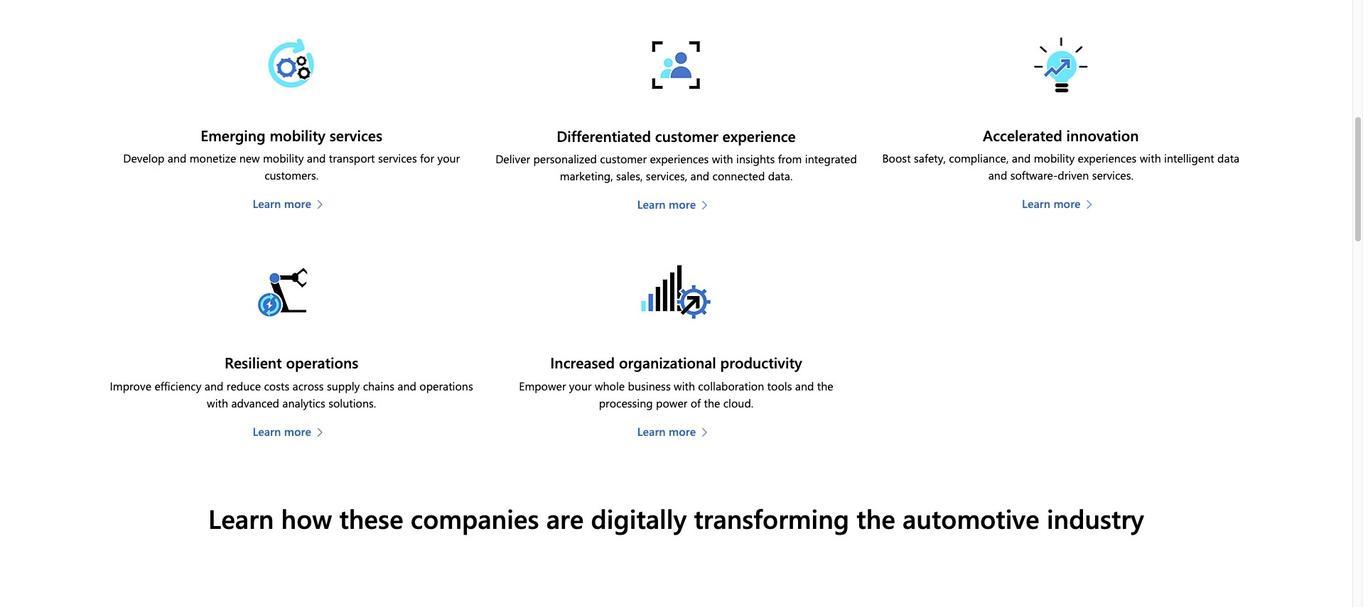 Task type: locate. For each thing, give the bounding box(es) containing it.
learn more link for customer
[[637, 196, 715, 214]]

cloud.
[[723, 396, 754, 411]]

learn down power
[[637, 424, 666, 439]]

learn more link down customers.
[[253, 196, 331, 213]]

with up connected
[[712, 152, 733, 167]]

increased
[[550, 353, 615, 373]]

learn more link for innovation
[[1022, 196, 1100, 213]]

with
[[1140, 151, 1161, 166], [712, 152, 733, 167], [674, 379, 695, 394], [207, 396, 228, 411]]

resilient
[[225, 353, 282, 373]]

and
[[168, 151, 187, 166], [307, 151, 326, 166], [1012, 151, 1031, 166], [989, 168, 1008, 183], [691, 169, 710, 184], [205, 379, 224, 394], [398, 379, 417, 394], [795, 379, 814, 394]]

with down reduce
[[207, 396, 228, 411]]

whole
[[595, 379, 625, 394]]

0 vertical spatial operations
[[286, 353, 359, 373]]

1 horizontal spatial experiences
[[1078, 151, 1137, 166]]

more
[[284, 196, 311, 211], [1054, 196, 1081, 211], [669, 197, 696, 212], [284, 424, 311, 439], [669, 424, 696, 439]]

and right tools
[[795, 379, 814, 394]]

mobility
[[270, 125, 326, 145], [263, 151, 304, 166], [1034, 151, 1075, 166]]

services,
[[646, 169, 688, 184]]

1 vertical spatial services
[[378, 151, 417, 166]]

differentiated customer experience deliver personalized customer experiences with insights from integrated marketing, sales, services, and connected data.
[[496, 126, 857, 184]]

develop
[[123, 151, 165, 166]]

1 vertical spatial your
[[569, 379, 592, 394]]

customers.
[[265, 168, 319, 183]]

with inside differentiated customer experience deliver personalized customer experiences with insights from integrated marketing, sales, services, and connected data.
[[712, 152, 733, 167]]

customer up services,
[[655, 126, 719, 146]]

efficiency
[[155, 379, 202, 394]]

your
[[438, 151, 460, 166], [569, 379, 592, 394]]

learn more down services,
[[637, 197, 696, 212]]

0 vertical spatial your
[[438, 151, 460, 166]]

more for customer
[[669, 197, 696, 212]]

1 horizontal spatial your
[[569, 379, 592, 394]]

0 vertical spatial the
[[817, 379, 834, 394]]

learn more
[[253, 196, 311, 211], [1022, 196, 1081, 211], [637, 197, 696, 212], [253, 424, 311, 439], [637, 424, 696, 439]]

more for organizational
[[669, 424, 696, 439]]

learn more link down analytics
[[253, 423, 331, 440]]

sales,
[[616, 169, 643, 184]]

more down power
[[669, 424, 696, 439]]

more for operations
[[284, 424, 311, 439]]

learn more down customers.
[[253, 196, 311, 211]]

learn more down analytics
[[253, 424, 311, 439]]

operations up across
[[286, 353, 359, 373]]

more down services,
[[669, 197, 696, 212]]

advanced
[[231, 396, 279, 411]]

experiences
[[1078, 151, 1137, 166], [650, 152, 709, 167]]

transport
[[329, 151, 375, 166]]

more down customers.
[[284, 196, 311, 211]]

these
[[339, 501, 403, 536]]

organizational
[[619, 353, 716, 373]]

operations
[[286, 353, 359, 373], [420, 379, 473, 394]]

your right for
[[438, 151, 460, 166]]

more down driven
[[1054, 196, 1081, 211]]

accelerated  innovation boost safety, compliance, and mobility experiences with intelligent data and software-driven services.
[[883, 125, 1240, 183]]

learn more link for mobility
[[253, 196, 331, 213]]

companies
[[411, 501, 539, 536]]

more down analytics
[[284, 424, 311, 439]]

and up customers.
[[307, 151, 326, 166]]

operations right chains
[[420, 379, 473, 394]]

productivity
[[720, 353, 802, 373]]

power
[[656, 396, 688, 411]]

learn more link down services,
[[637, 196, 715, 214]]

services up transport
[[330, 125, 382, 145]]

transforming
[[694, 501, 850, 536]]

learn more down power
[[637, 424, 696, 439]]

learn for accelerated
[[1022, 196, 1051, 211]]

learn more link down driven
[[1022, 196, 1100, 213]]

customer up sales, at the top of the page
[[600, 152, 647, 167]]

emerging
[[201, 125, 266, 145]]

services
[[330, 125, 382, 145], [378, 151, 417, 166]]

supply
[[327, 379, 360, 394]]

your inside increased organizational productivity empower your whole business with collaboration tools and the processing power of the cloud.
[[569, 379, 592, 394]]

learn for resilient
[[253, 424, 281, 439]]

experiences up services.
[[1078, 151, 1137, 166]]

learn for differentiated
[[637, 197, 666, 212]]

learn down services,
[[637, 197, 666, 212]]

and up software-
[[1012, 151, 1031, 166]]

and right develop
[[168, 151, 187, 166]]

0 horizontal spatial experiences
[[650, 152, 709, 167]]

improve
[[110, 379, 151, 394]]

integrated
[[805, 152, 857, 167]]

1 horizontal spatial operations
[[420, 379, 473, 394]]

learn more for mobility
[[253, 196, 311, 211]]

experiences up services,
[[650, 152, 709, 167]]

intelligent
[[1165, 151, 1215, 166]]

1 horizontal spatial customer
[[655, 126, 719, 146]]

services left for
[[378, 151, 417, 166]]

learn down advanced
[[253, 424, 281, 439]]

learn
[[253, 196, 281, 211], [1022, 196, 1051, 211], [637, 197, 666, 212], [253, 424, 281, 439], [637, 424, 666, 439], [208, 501, 274, 536]]

of
[[691, 396, 701, 411]]

and right chains
[[398, 379, 417, 394]]

learn more for customer
[[637, 197, 696, 212]]

experiences inside differentiated customer experience deliver personalized customer experiences with insights from integrated marketing, sales, services, and connected data.
[[650, 152, 709, 167]]

your down "increased"
[[569, 379, 592, 394]]

learn more for organizational
[[637, 424, 696, 439]]

learn more down software-
[[1022, 196, 1081, 211]]

learn down software-
[[1022, 196, 1051, 211]]

software-
[[1011, 168, 1058, 183]]

0 horizontal spatial the
[[704, 396, 720, 411]]

with up of
[[674, 379, 695, 394]]

mobility inside accelerated  innovation boost safety, compliance, and mobility experiences with intelligent data and software-driven services.
[[1034, 151, 1075, 166]]

the
[[817, 379, 834, 394], [704, 396, 720, 411], [857, 501, 896, 536]]

2 vertical spatial the
[[857, 501, 896, 536]]

and left reduce
[[205, 379, 224, 394]]

learn more link
[[253, 196, 331, 213], [1022, 196, 1100, 213], [637, 196, 715, 214], [253, 423, 331, 440], [637, 423, 715, 440]]

reduce
[[227, 379, 261, 394]]

2 horizontal spatial the
[[857, 501, 896, 536]]

learn more link down power
[[637, 423, 715, 440]]

monetize
[[190, 151, 236, 166]]

learn down customers.
[[253, 196, 281, 211]]

with left intelligent
[[1140, 151, 1161, 166]]

and right services,
[[691, 169, 710, 184]]

1 vertical spatial customer
[[600, 152, 647, 167]]

marketing,
[[560, 169, 613, 184]]

0 horizontal spatial your
[[438, 151, 460, 166]]

customer
[[655, 126, 719, 146], [600, 152, 647, 167]]



Task type: vqa. For each thing, say whether or not it's contained in the screenshot.
data. at the right top
yes



Task type: describe. For each thing, give the bounding box(es) containing it.
experience
[[723, 126, 796, 146]]

chains
[[363, 379, 395, 394]]

1 horizontal spatial the
[[817, 379, 834, 394]]

0 horizontal spatial operations
[[286, 353, 359, 373]]

processing
[[599, 396, 653, 411]]

with inside accelerated  innovation boost safety, compliance, and mobility experiences with intelligent data and software-driven services.
[[1140, 151, 1161, 166]]

tools
[[767, 379, 792, 394]]

collaboration
[[698, 379, 764, 394]]

experiences inside accelerated  innovation boost safety, compliance, and mobility experiences with intelligent data and software-driven services.
[[1078, 151, 1137, 166]]

emerging mobility services develop and monetize new mobility and transport services for your customers.
[[123, 125, 460, 183]]

0 vertical spatial services
[[330, 125, 382, 145]]

increased organizational productivity empower your whole business with collaboration tools and the processing power of the cloud.
[[519, 353, 834, 411]]

with inside increased organizational productivity empower your whole business with collaboration tools and the processing power of the cloud.
[[674, 379, 695, 394]]

driven
[[1058, 168, 1089, 183]]

solutions.
[[329, 396, 376, 411]]

business
[[628, 379, 671, 394]]

empower
[[519, 379, 566, 394]]

more for innovation
[[1054, 196, 1081, 211]]

industry
[[1047, 501, 1144, 536]]

and inside differentiated customer experience deliver personalized customer experiences with insights from integrated marketing, sales, services, and connected data.
[[691, 169, 710, 184]]

compliance,
[[949, 151, 1009, 166]]

are
[[546, 501, 584, 536]]

learn more link for organizational
[[637, 423, 715, 440]]

with inside resilient operations improve efficiency and reduce costs across supply chains and operations with advanced analytics solutions.
[[207, 396, 228, 411]]

learn for emerging
[[253, 196, 281, 211]]

personalized
[[533, 152, 597, 167]]

innovation
[[1067, 125, 1139, 145]]

differentiated
[[557, 126, 651, 146]]

how
[[281, 501, 332, 536]]

from
[[778, 152, 802, 167]]

costs
[[264, 379, 289, 394]]

1 vertical spatial operations
[[420, 379, 473, 394]]

learn for increased
[[637, 424, 666, 439]]

and inside increased organizational productivity empower your whole business with collaboration tools and the processing power of the cloud.
[[795, 379, 814, 394]]

learn more for operations
[[253, 424, 311, 439]]

automotive
[[903, 501, 1040, 536]]

insights
[[736, 152, 775, 167]]

across
[[293, 379, 324, 394]]

1 vertical spatial the
[[704, 396, 720, 411]]

0 horizontal spatial customer
[[600, 152, 647, 167]]

deliver
[[496, 152, 530, 167]]

data
[[1218, 151, 1240, 166]]

learn more for innovation
[[1022, 196, 1081, 211]]

learn more link for operations
[[253, 423, 331, 440]]

learn left how
[[208, 501, 274, 536]]

0 vertical spatial customer
[[655, 126, 719, 146]]

boost
[[883, 151, 911, 166]]

digitally
[[591, 501, 687, 536]]

your inside emerging mobility services develop and monetize new mobility and transport services for your customers.
[[438, 151, 460, 166]]

learn how these companies are digitally transforming the automotive industry
[[208, 501, 1144, 536]]

resilient operations improve efficiency and reduce costs across supply chains and operations with advanced analytics solutions.
[[110, 353, 473, 411]]

and down compliance,
[[989, 168, 1008, 183]]

more for mobility
[[284, 196, 311, 211]]

services.
[[1092, 168, 1134, 183]]

data.
[[768, 169, 793, 184]]

safety,
[[914, 151, 946, 166]]

analytics
[[282, 396, 325, 411]]

new
[[239, 151, 260, 166]]

accelerated
[[983, 125, 1063, 145]]

for
[[420, 151, 434, 166]]

connected
[[713, 169, 765, 184]]



